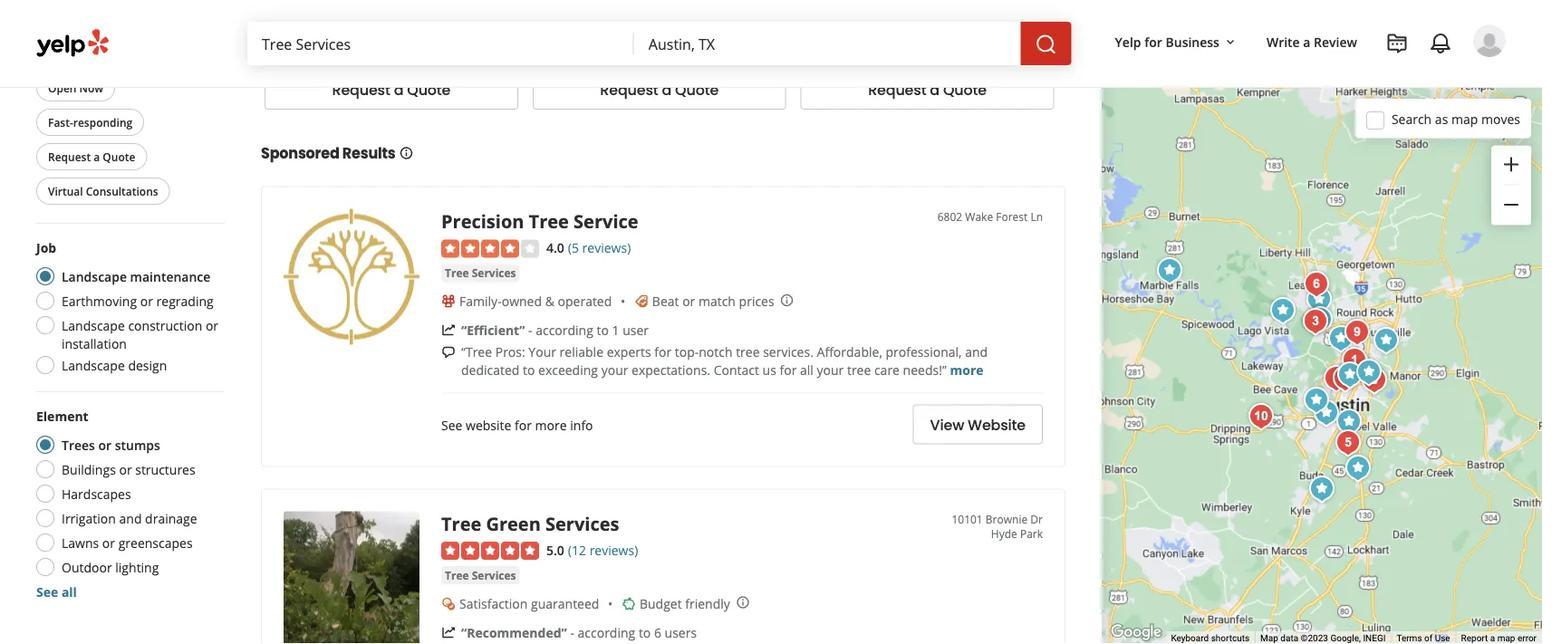 Task type: vqa. For each thing, say whether or not it's contained in the screenshot.
bottommost Slideshow element
no



Task type: describe. For each thing, give the bounding box(es) containing it.
no for no reviews
[[801, 14, 816, 29]]

sponsored results
[[261, 143, 396, 164]]

moves
[[1482, 110, 1521, 128]]

"recommended" - according to 6 users
[[461, 624, 697, 641]]

zoom out image
[[1501, 194, 1522, 216]]

zoom in image
[[1501, 154, 1522, 175]]

martnz construction service image
[[1299, 382, 1335, 419]]

regrading
[[156, 292, 214, 309]]

pros:
[[495, 343, 525, 361]]

search as map moves
[[1392, 110, 1521, 128]]

data
[[1281, 633, 1299, 644]]

virtual consultations button
[[36, 178, 170, 205]]

hyde
[[991, 526, 1017, 541]]

top-
[[675, 343, 699, 361]]

request inside tree services request a quote
[[332, 80, 390, 101]]

fast-
[[48, 115, 73, 130]]

phillips trio tree service image
[[1368, 323, 1405, 359]]

budget
[[640, 595, 682, 612]]

all inside "tree pros: your reliable experts for top-notch tree services. affordable, professional, and dedicated to exceeding your expectations. contact us for all your tree care needs!"
[[800, 361, 814, 379]]

2 horizontal spatial request a quote
[[868, 80, 987, 101]]

1 horizontal spatial tree
[[847, 361, 871, 379]]

yelp guaranteed
[[70, 45, 158, 60]]

info
[[570, 417, 593, 434]]

abraham's roofing and tree trimming image
[[1265, 293, 1301, 329]]

search image
[[1035, 34, 1057, 55]]

capitol tree care image
[[1339, 314, 1376, 351]]

1 horizontal spatial tree green services image
[[1332, 357, 1368, 393]]

lawns
[[62, 534, 99, 551]]

greenscapes
[[118, 534, 193, 551]]

tree green services
[[441, 511, 619, 536]]

none field near
[[649, 34, 1006, 53]]

beat
[[652, 293, 679, 310]]

yelp for business button
[[1108, 25, 1245, 58]]

"efficient" - according to 1 user
[[461, 322, 649, 339]]

jw tree & land service image
[[1323, 321, 1359, 357]]

request down no reviews lawn services, tree services
[[600, 80, 658, 101]]

google,
[[1331, 633, 1361, 644]]

landscape for landscape construction or installation
[[62, 317, 125, 334]]

green
[[486, 511, 541, 536]]

16 speech v2 image
[[441, 345, 456, 360]]

sanchez's tree service image
[[1330, 425, 1367, 461]]

10101 brownie dr hyde park
[[952, 511, 1043, 541]]

good guys tree service image
[[1298, 304, 1334, 340]]

irrigation and drainage
[[62, 510, 197, 527]]

request a quote inside featured group
[[48, 149, 135, 164]]

keyboard shortcuts button
[[1171, 632, 1250, 644]]

users
[[665, 624, 697, 641]]

4 star rating image
[[441, 240, 539, 258]]

0 horizontal spatial and
[[119, 510, 142, 527]]

1
[[612, 322, 619, 339]]

Find text field
[[262, 34, 620, 53]]

expectations.
[[632, 361, 711, 379]]

lawn
[[533, 36, 560, 51]]

hardscapes
[[62, 485, 131, 503]]

of
[[1425, 633, 1433, 644]]

tree time image
[[1309, 395, 1345, 431]]

professional,
[[886, 343, 962, 361]]

according for service
[[536, 322, 593, 339]]

map region
[[884, 0, 1542, 644]]

lighting
[[115, 559, 159, 576]]

map for moves
[[1452, 110, 1478, 128]]

buildings
[[62, 461, 116, 478]]

aj tree services austin image
[[1304, 471, 1340, 507]]

yelp for yelp for business
[[1115, 33, 1141, 50]]

- for green
[[570, 624, 574, 641]]

map for error
[[1498, 633, 1516, 644]]

services inside tree services request a quote
[[290, 41, 331, 56]]

landscape construction or installation
[[62, 317, 218, 352]]

austin beautiful trees image
[[1319, 361, 1355, 397]]

2 your from the left
[[817, 361, 844, 379]]

option group containing job
[[31, 238, 225, 380]]

needs!"
[[903, 361, 947, 379]]

design
[[128, 357, 167, 374]]

as
[[1435, 110, 1448, 128]]

(12 reviews) link
[[568, 540, 638, 559]]

tree green services link
[[441, 511, 619, 536]]

1 vertical spatial more
[[535, 417, 567, 434]]

6802 wake forest ln
[[938, 209, 1043, 224]]

brownie
[[986, 511, 1028, 526]]

see website for more info
[[441, 417, 593, 434]]

©2023
[[1301, 633, 1328, 644]]

no reviews lawn services, tree services
[[533, 14, 676, 51]]

(5
[[568, 239, 579, 256]]

terms of use link
[[1397, 633, 1451, 644]]

trees or stumps
[[62, 436, 160, 454]]

service
[[574, 209, 639, 234]]

terms of use
[[1397, 633, 1451, 644]]

or inside landscape construction or installation
[[206, 317, 218, 334]]

services.
[[763, 343, 814, 361]]

landscape maintenance
[[62, 268, 211, 285]]

report
[[1461, 633, 1488, 644]]

(12
[[568, 541, 586, 559]]

(1
[[391, 14, 402, 32]]

care
[[874, 361, 900, 379]]

virtual consultations
[[48, 184, 158, 198]]

"efficient"
[[461, 322, 525, 339]]

contact
[[714, 361, 759, 379]]

keyboard
[[1171, 633, 1209, 644]]

reviews) for tree green services
[[590, 541, 638, 559]]

virtual
[[48, 184, 83, 198]]

irrigation
[[62, 510, 116, 527]]

tree inside no reviews lawn services, tree services
[[609, 36, 632, 51]]

ln
[[1031, 209, 1043, 224]]

tree services link for precision
[[441, 264, 520, 282]]

open now
[[48, 80, 103, 95]]

guaranteed
[[95, 45, 158, 60]]

16 chevron down v2 image
[[1223, 35, 1238, 50]]

quote inside featured group
[[103, 149, 135, 164]]

request inside featured group
[[48, 149, 91, 164]]

tree services for tree
[[445, 568, 516, 583]]

none field the find
[[262, 34, 620, 53]]

match
[[699, 293, 736, 310]]

element
[[36, 407, 89, 425]]

to inside "tree pros: your reliable experts for top-notch tree services. affordable, professional, and dedicated to exceeding your expectations. contact us for all your tree care needs!"
[[523, 361, 535, 379]]

to for services
[[639, 624, 651, 641]]

review)
[[405, 14, 448, 32]]

and inside "tree pros: your reliable experts for top-notch tree services. affordable, professional, and dedicated to exceeding your expectations. contact us for all your tree care needs!"
[[965, 343, 988, 361]]

silver tree image
[[1339, 347, 1376, 383]]

5.0 for 5.0 (1 review)
[[370, 14, 388, 32]]

(12 reviews)
[[568, 541, 638, 559]]

trees
[[62, 436, 95, 454]]

terms
[[1397, 633, 1422, 644]]

featured group
[[33, 10, 225, 208]]

job
[[36, 239, 56, 256]]

a inside tree services request a quote
[[394, 80, 404, 101]]

user actions element
[[1101, 23, 1532, 134]]

map data ©2023 google, inegi
[[1261, 633, 1386, 644]]

for down services.
[[780, 361, 797, 379]]

16 budget friendly v2 image
[[622, 597, 636, 611]]

according for services
[[578, 624, 635, 641]]



Task type: locate. For each thing, give the bounding box(es) containing it.
1 horizontal spatial none field
[[649, 34, 1006, 53]]

or for regrading
[[140, 292, 153, 309]]

map
[[1261, 633, 1279, 644]]

reviews) for precision tree service
[[582, 239, 631, 256]]

error
[[1518, 633, 1537, 644]]

tree services
[[445, 265, 516, 280], [445, 568, 516, 583]]

2 horizontal spatial to
[[639, 624, 651, 641]]

according up reliable
[[536, 322, 593, 339]]

1 horizontal spatial reviews
[[818, 14, 859, 29]]

tree services button up satisfaction
[[441, 566, 520, 585]]

1 horizontal spatial more
[[950, 361, 984, 379]]

6802
[[938, 209, 963, 224]]

tree services link down 4 star rating image
[[441, 264, 520, 282]]

1 vertical spatial see
[[36, 583, 58, 600]]

and up lawns or greenscapes
[[119, 510, 142, 527]]

2 landscape from the top
[[62, 317, 125, 334]]

see for see all
[[36, 583, 58, 600]]

info icon image
[[780, 293, 794, 308], [780, 293, 794, 308], [736, 596, 750, 610], [736, 596, 750, 610]]

your
[[529, 343, 556, 361]]

us
[[763, 361, 776, 379]]

bryan's premium lawn & tree care image
[[1301, 282, 1338, 318]]

1 reviews from the left
[[550, 14, 591, 29]]

0 horizontal spatial none field
[[262, 34, 620, 53]]

or for stumps
[[98, 436, 112, 454]]

0 vertical spatial tree services button
[[441, 264, 520, 282]]

0 horizontal spatial tree
[[736, 343, 760, 361]]

1 vertical spatial option group
[[31, 407, 225, 601]]

16 yelp guaranteed v2 image
[[48, 46, 63, 61]]

landscape for landscape design
[[62, 357, 125, 374]]

0 vertical spatial 5.0
[[370, 14, 388, 32]]

tree services link
[[441, 264, 520, 282], [441, 566, 520, 585]]

1 vertical spatial tree services link
[[441, 566, 520, 585]]

to left 6 in the bottom of the page
[[639, 624, 651, 641]]

joe's tree care image
[[1357, 362, 1393, 399]]

tree services up satisfaction
[[445, 568, 516, 583]]

option group
[[31, 238, 225, 380], [31, 407, 225, 601]]

1 vertical spatial all
[[62, 583, 77, 600]]

featured
[[36, 10, 94, 27]]

1 horizontal spatial and
[[965, 343, 988, 361]]

3 landscape from the top
[[62, 357, 125, 374]]

- down guaranteed
[[570, 624, 574, 641]]

1 horizontal spatial 5.0
[[546, 541, 564, 559]]

map left error
[[1498, 633, 1516, 644]]

no inside no reviews lawn services, tree services
[[533, 14, 547, 29]]

open
[[48, 80, 77, 95]]

0 horizontal spatial 5.0
[[370, 14, 388, 32]]

austin tree surgeons image
[[1243, 399, 1280, 435]]

yelp for yelp guaranteed
[[70, 45, 92, 60]]

1 horizontal spatial precision tree service image
[[1351, 354, 1387, 391]]

0 horizontal spatial map
[[1452, 110, 1478, 128]]

report a map error link
[[1461, 633, 1537, 644]]

1 tree services button from the top
[[441, 264, 520, 282]]

or right beat
[[683, 293, 695, 310]]

option group containing element
[[31, 407, 225, 601]]

1 horizontal spatial request a quote
[[600, 80, 719, 101]]

2 reviews from the left
[[818, 14, 859, 29]]

5.0 left "(12" at left bottom
[[546, 541, 564, 559]]

16 satisfactions guaranteed v2 image
[[441, 597, 456, 611]]

1 horizontal spatial 5 star rating image
[[441, 542, 539, 560]]

all down services.
[[800, 361, 814, 379]]

yelp right 16 yelp guaranteed v2 icon
[[70, 45, 92, 60]]

5.0 for 5.0
[[546, 541, 564, 559]]

5.0 left (1
[[370, 14, 388, 32]]

yelp inside featured group
[[70, 45, 92, 60]]

tree inside tree services request a quote
[[265, 41, 287, 56]]

tree up 'contact'
[[736, 343, 760, 361]]

no up lawn
[[533, 14, 547, 29]]

see all
[[36, 583, 77, 600]]

now
[[79, 80, 103, 95]]

0 horizontal spatial precision tree service image
[[284, 209, 420, 345]]

no
[[533, 14, 547, 29], [801, 14, 816, 29]]

tree down affordable,
[[847, 361, 871, 379]]

6
[[654, 624, 661, 641]]

landscape down installation
[[62, 357, 125, 374]]

exceeding
[[538, 361, 598, 379]]

tree services link for tree
[[441, 566, 520, 585]]

request up results
[[332, 80, 390, 101]]

0 vertical spatial to
[[597, 322, 609, 339]]

tree services button down 4 star rating image
[[441, 264, 520, 282]]

notifications image
[[1430, 33, 1452, 54]]

or right trees
[[98, 436, 112, 454]]

0 vertical spatial all
[[800, 361, 814, 379]]

shortcuts
[[1211, 633, 1250, 644]]

2 option group from the top
[[31, 407, 225, 601]]

1 tree services from the top
[[445, 265, 516, 280]]

tree green services image
[[1332, 357, 1368, 393], [284, 511, 420, 644]]

to for service
[[597, 322, 609, 339]]

&
[[545, 293, 555, 310]]

1 no from the left
[[533, 14, 547, 29]]

1 vertical spatial tree
[[847, 361, 871, 379]]

landscape up earthmoving
[[62, 268, 127, 285]]

yelp for business
[[1115, 33, 1220, 50]]

0 vertical spatial map
[[1452, 110, 1478, 128]]

projects image
[[1387, 33, 1408, 54]]

tree services button for precision
[[441, 264, 520, 282]]

your down experts
[[601, 361, 628, 379]]

operated
[[558, 293, 612, 310]]

tree services request a quote
[[265, 41, 451, 101]]

- for tree
[[528, 322, 532, 339]]

0 horizontal spatial 5 star rating image
[[265, 16, 362, 34]]

sponsored
[[261, 143, 339, 164]]

0 vertical spatial tree
[[736, 343, 760, 361]]

or for greenscapes
[[102, 534, 115, 551]]

or down regrading
[[206, 317, 218, 334]]

open now button
[[36, 74, 115, 101]]

affordable,
[[817, 343, 882, 361]]

no for no reviews lawn services, tree services
[[533, 14, 547, 29]]

quote inside tree services request a quote
[[407, 80, 451, 101]]

fast-responding button
[[36, 109, 144, 136]]

beat or match prices
[[652, 293, 774, 310]]

dedicated
[[461, 361, 520, 379]]

0 vertical spatial precision tree service image
[[284, 209, 420, 345]]

and up more link
[[965, 343, 988, 361]]

reviews up services,
[[550, 14, 591, 29]]

5.0 (1 review)
[[370, 14, 448, 32]]

5 star rating image
[[265, 16, 362, 34], [441, 542, 539, 560]]

1 horizontal spatial -
[[570, 624, 574, 641]]

google image
[[1107, 621, 1166, 644]]

0 vertical spatial tree services link
[[441, 264, 520, 282]]

affordable tree care service image
[[1340, 450, 1377, 487]]

2 tree services link from the top
[[441, 566, 520, 585]]

request a quote button
[[265, 70, 518, 110], [533, 70, 786, 110], [801, 70, 1054, 110], [36, 143, 147, 170]]

satisfaction
[[459, 595, 528, 612]]

10101
[[952, 511, 983, 526]]

landscape up installation
[[62, 317, 125, 334]]

outdoor lighting
[[62, 559, 159, 576]]

for inside button
[[1145, 33, 1163, 50]]

tree services button for tree
[[441, 566, 520, 585]]

aaron's tree service image
[[1337, 343, 1373, 379]]

1 none field from the left
[[262, 34, 620, 53]]

installation
[[62, 335, 127, 352]]

2 no from the left
[[801, 14, 816, 29]]

precision
[[441, 209, 524, 234]]

tree services button
[[441, 264, 520, 282], [441, 566, 520, 585]]

a
[[1303, 33, 1311, 50], [394, 80, 404, 101], [662, 80, 672, 101], [930, 80, 940, 101], [94, 149, 100, 164], [1490, 633, 1495, 644]]

1 vertical spatial to
[[523, 361, 535, 379]]

keyboard shortcuts
[[1171, 633, 1250, 644]]

precision tree service image
[[284, 209, 420, 345], [1351, 354, 1387, 391]]

0 vertical spatial option group
[[31, 238, 225, 380]]

reliable
[[560, 343, 604, 361]]

0 horizontal spatial reviews
[[550, 14, 591, 29]]

0 vertical spatial reviews)
[[582, 239, 631, 256]]

savatree - central texas tree care image
[[1302, 302, 1338, 338]]

wake
[[965, 209, 993, 224]]

None field
[[262, 34, 620, 53], [649, 34, 1006, 53]]

or for structures
[[119, 461, 132, 478]]

0 vertical spatial landscape
[[62, 268, 127, 285]]

0 vertical spatial 5 star rating image
[[265, 16, 362, 34]]

yelp left business
[[1115, 33, 1141, 50]]

experts
[[607, 343, 651, 361]]

services inside no reviews lawn services, tree services
[[635, 36, 676, 51]]

2 vertical spatial landscape
[[62, 357, 125, 374]]

for up expectations. at the bottom of page
[[654, 343, 672, 361]]

responding
[[73, 115, 133, 130]]

or for match
[[683, 293, 695, 310]]

mike's tree service image
[[1299, 266, 1335, 303]]

1 vertical spatial landscape
[[62, 317, 125, 334]]

tree tx services image
[[1328, 361, 1364, 397]]

maintenance
[[130, 268, 211, 285]]

request up virtual
[[48, 149, 91, 164]]

1 vertical spatial tree services button
[[441, 566, 520, 585]]

website
[[968, 415, 1026, 435]]

0 vertical spatial according
[[536, 322, 593, 339]]

16 family owned v2 image
[[441, 294, 456, 309]]

0 horizontal spatial all
[[62, 583, 77, 600]]

5.0
[[370, 14, 388, 32], [546, 541, 564, 559]]

0 horizontal spatial tree green services image
[[284, 511, 420, 644]]

0 horizontal spatial -
[[528, 322, 532, 339]]

request
[[332, 80, 390, 101], [600, 80, 658, 101], [868, 80, 927, 101], [48, 149, 91, 164]]

for right website at the bottom
[[515, 417, 532, 434]]

reviews) down service
[[582, 239, 631, 256]]

view website
[[930, 415, 1026, 435]]

jose tree service image
[[1331, 404, 1367, 440]]

"recommended"
[[461, 624, 567, 641]]

None search field
[[247, 22, 1075, 65]]

structures
[[135, 461, 195, 478]]

to
[[597, 322, 609, 339], [523, 361, 535, 379], [639, 624, 651, 641]]

1 vertical spatial reviews)
[[590, 541, 638, 559]]

business
[[1166, 33, 1220, 50]]

0 horizontal spatial to
[[523, 361, 535, 379]]

services
[[635, 36, 676, 51], [290, 41, 331, 56], [472, 265, 516, 280], [546, 511, 619, 536], [472, 568, 516, 583]]

more left info on the left bottom of page
[[535, 417, 567, 434]]

landscape design
[[62, 357, 167, 374]]

guaranteed
[[531, 595, 599, 612]]

reviews) right "(12" at left bottom
[[590, 541, 638, 559]]

1 option group from the top
[[31, 238, 225, 380]]

for left business
[[1145, 33, 1163, 50]]

- up your on the bottom of the page
[[528, 322, 532, 339]]

quote
[[407, 80, 451, 101], [675, 80, 719, 101], [943, 80, 987, 101], [103, 149, 135, 164]]

1 vertical spatial according
[[578, 624, 635, 641]]

1 vertical spatial 5.0
[[546, 541, 564, 559]]

to down your on the bottom of the page
[[523, 361, 535, 379]]

16 trending v2 image
[[441, 323, 456, 338]]

1 your from the left
[[601, 361, 628, 379]]

16 trending v2 image
[[441, 626, 456, 640]]

0 vertical spatial more
[[950, 361, 984, 379]]

tree
[[609, 36, 632, 51], [265, 41, 287, 56], [529, 209, 569, 234], [445, 265, 469, 280], [441, 511, 481, 536], [445, 568, 469, 583]]

your down affordable,
[[817, 361, 844, 379]]

for
[[1145, 33, 1163, 50], [654, 343, 672, 361], [780, 361, 797, 379], [515, 417, 532, 434]]

reviews for no reviews
[[818, 14, 859, 29]]

no up near text field
[[801, 14, 816, 29]]

view
[[930, 415, 964, 435]]

ayron brooks landscaping and excavation image
[[1152, 253, 1188, 289]]

0 horizontal spatial your
[[601, 361, 628, 379]]

landscape inside landscape construction or installation
[[62, 317, 125, 334]]

use
[[1435, 633, 1451, 644]]

all down outdoor
[[62, 583, 77, 600]]

ruby a. image
[[1474, 24, 1506, 57]]

map right as
[[1452, 110, 1478, 128]]

2 none field from the left
[[649, 34, 1006, 53]]

tree services down 4 star rating image
[[445, 265, 516, 280]]

or down stumps
[[119, 461, 132, 478]]

2 vertical spatial to
[[639, 624, 651, 641]]

1 tree services link from the top
[[441, 264, 520, 282]]

0 horizontal spatial request a quote
[[48, 149, 135, 164]]

steiner lawn care image
[[1298, 304, 1334, 340]]

website
[[466, 417, 511, 434]]

16 beat match prices v2 image
[[634, 294, 649, 309]]

0 horizontal spatial no
[[533, 14, 547, 29]]

reviews inside no reviews lawn services, tree services
[[550, 14, 591, 29]]

0 horizontal spatial see
[[36, 583, 58, 600]]

reviews for no reviews lawn services, tree services
[[550, 14, 591, 29]]

results
[[342, 143, 396, 164]]

yelp inside user actions element
[[1115, 33, 1141, 50]]

1 horizontal spatial all
[[800, 361, 814, 379]]

0 horizontal spatial more
[[535, 417, 567, 434]]

outdoor
[[62, 559, 112, 576]]

1 horizontal spatial map
[[1498, 633, 1516, 644]]

5 star rating image up tree services request a quote
[[265, 16, 362, 34]]

Near text field
[[649, 34, 1006, 53]]

0 horizontal spatial yelp
[[70, 45, 92, 60]]

4.0 link
[[546, 237, 564, 257]]

see for see website for more info
[[441, 417, 463, 434]]

5 star rating image down 'green'
[[441, 542, 539, 560]]

2 tree services from the top
[[445, 568, 516, 583]]

request down near text field
[[868, 80, 927, 101]]

1 horizontal spatial no
[[801, 14, 816, 29]]

more
[[950, 361, 984, 379], [535, 417, 567, 434]]

1 vertical spatial tree services
[[445, 568, 516, 583]]

1 horizontal spatial yelp
[[1115, 33, 1141, 50]]

0 vertical spatial -
[[528, 322, 532, 339]]

1 horizontal spatial your
[[817, 361, 844, 379]]

reviews up near text field
[[818, 14, 859, 29]]

report a map error
[[1461, 633, 1537, 644]]

a inside group
[[94, 149, 100, 164]]

landscape for landscape maintenance
[[62, 268, 127, 285]]

or up outdoor lighting
[[102, 534, 115, 551]]

1 vertical spatial map
[[1498, 633, 1516, 644]]

satisfaction guaranteed
[[459, 595, 599, 612]]

1 horizontal spatial see
[[441, 417, 463, 434]]

inegi
[[1363, 633, 1386, 644]]

0 vertical spatial see
[[441, 417, 463, 434]]

1 vertical spatial 5 star rating image
[[441, 542, 539, 560]]

to left 1
[[597, 322, 609, 339]]

write a review
[[1267, 33, 1358, 50]]

according down 16 budget friendly v2 icon
[[578, 624, 635, 641]]

construction
[[128, 317, 202, 334]]

tree services link up satisfaction
[[441, 566, 520, 585]]

16 info v2 image
[[399, 146, 414, 161]]

earthmoving
[[62, 292, 137, 309]]

more right "needs!""
[[950, 361, 984, 379]]

none field down review)
[[262, 34, 620, 53]]

0 vertical spatial tree services
[[445, 265, 516, 280]]

1 vertical spatial -
[[570, 624, 574, 641]]

group
[[1492, 145, 1532, 225]]

2 tree services button from the top
[[441, 566, 520, 585]]

write
[[1267, 33, 1300, 50]]

none field down no reviews
[[649, 34, 1006, 53]]

1 landscape from the top
[[62, 268, 127, 285]]

0 vertical spatial and
[[965, 343, 988, 361]]

tree services for precision
[[445, 265, 516, 280]]

1 vertical spatial precision tree service image
[[1351, 354, 1387, 391]]

see all button
[[36, 583, 77, 600]]

or down 'landscape maintenance'
[[140, 292, 153, 309]]

1 vertical spatial tree green services image
[[284, 511, 420, 644]]

1 vertical spatial and
[[119, 510, 142, 527]]

1 horizontal spatial to
[[597, 322, 609, 339]]

0 vertical spatial tree green services image
[[1332, 357, 1368, 393]]

notch
[[699, 343, 733, 361]]



